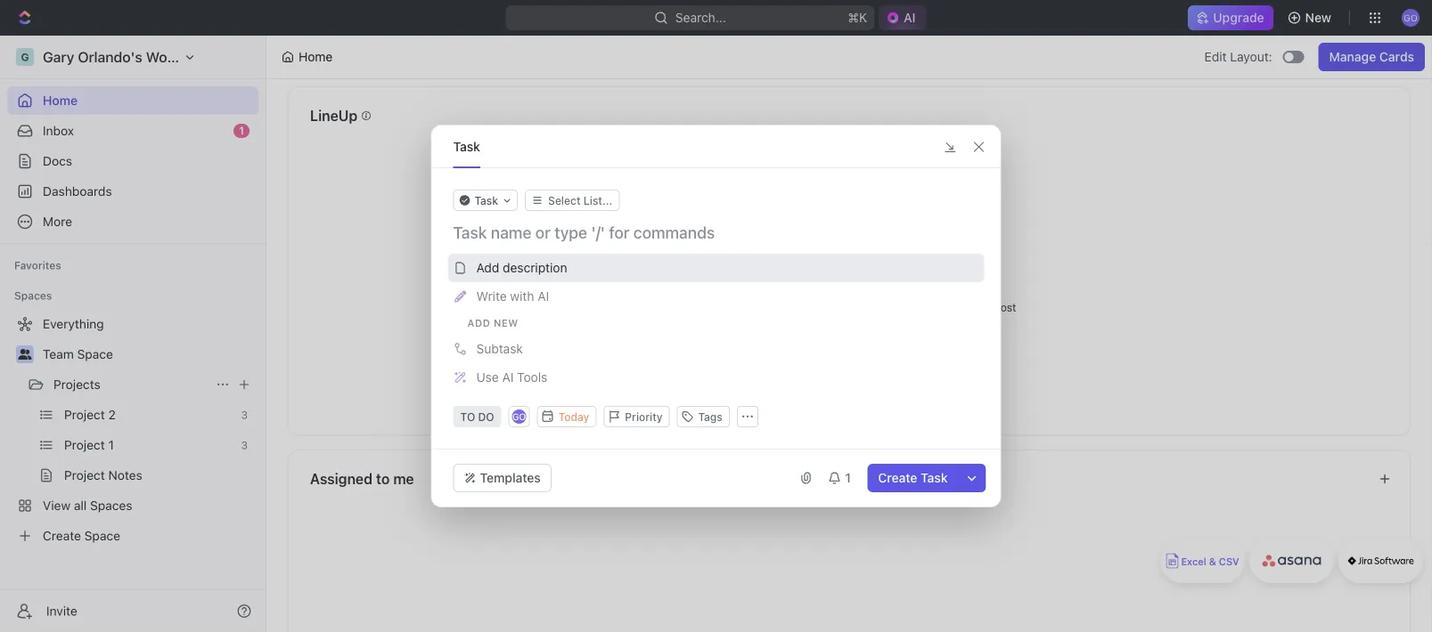 Task type: describe. For each thing, give the bounding box(es) containing it.
0 vertical spatial ai
[[538, 289, 549, 304]]

one
[[901, 301, 919, 314]]

docs link
[[7, 147, 259, 176]]

invite
[[46, 604, 77, 619]]

new
[[494, 317, 519, 329]]

team space
[[43, 347, 113, 362]]

upgrade link
[[1189, 5, 1274, 30]]

0 horizontal spatial ai
[[502, 370, 514, 385]]

favorites button
[[7, 255, 68, 276]]

home inside sidebar navigation
[[43, 93, 78, 108]]

use ai tools button
[[448, 364, 985, 392]]

1 button
[[820, 464, 861, 493]]

add for add new
[[468, 317, 491, 329]]

priority button
[[604, 407, 670, 428]]

add inside lineup keeps your most important tasks in one list. add your most important task to get started.
[[943, 301, 963, 314]]

excel
[[1182, 557, 1207, 568]]

1 inside button
[[845, 471, 851, 486]]

subtask button
[[448, 335, 985, 364]]

templates
[[480, 471, 541, 486]]

0 vertical spatial task
[[453, 139, 480, 154]]

select list... button
[[525, 190, 620, 211]]

write with ai
[[476, 289, 549, 304]]

create
[[878, 471, 918, 486]]

description
[[503, 261, 567, 275]]

keeps
[[721, 301, 751, 314]]

use ai tools
[[476, 370, 548, 385]]

lineup for lineup keeps your most important tasks in one list. add your most important task to get started.
[[683, 301, 718, 314]]

lineup keeps your most important tasks in one list. add your most important task to get started.
[[683, 301, 1017, 328]]

csv
[[1219, 557, 1240, 568]]

dialog containing task
[[431, 125, 1002, 508]]

dashboards link
[[7, 177, 259, 206]]

&
[[1209, 557, 1217, 568]]

sidebar navigation
[[0, 36, 267, 633]]

space
[[77, 347, 113, 362]]

task button
[[453, 126, 480, 168]]

manage cards button
[[1319, 43, 1425, 71]]

add for add description
[[476, 261, 499, 275]]

subtask
[[476, 342, 523, 357]]

docs
[[43, 154, 72, 168]]

home link
[[7, 86, 259, 115]]

me
[[393, 471, 414, 488]]

excel & csv
[[1182, 557, 1240, 568]]

to do button
[[453, 407, 502, 428]]

inbox
[[43, 123, 74, 138]]

projects link
[[53, 371, 209, 399]]

new button
[[1281, 4, 1343, 32]]

write
[[476, 289, 507, 304]]

manage cards
[[1330, 49, 1415, 64]]

1 most from the left
[[779, 301, 804, 314]]

with
[[510, 289, 534, 304]]

tags button
[[677, 407, 730, 428]]

select
[[548, 194, 581, 207]]

task button
[[453, 190, 518, 211]]

1 inside sidebar navigation
[[239, 124, 244, 137]]

in
[[889, 301, 898, 314]]

go
[[513, 412, 526, 422]]

1 horizontal spatial home
[[299, 49, 333, 64]]



Task type: vqa. For each thing, say whether or not it's contained in the screenshot.
"Select List..." dropdown button
yes



Task type: locate. For each thing, give the bounding box(es) containing it.
home
[[299, 49, 333, 64], [43, 93, 78, 108]]

2 vertical spatial add
[[468, 317, 491, 329]]

add up write
[[476, 261, 499, 275]]

lineup inside lineup keeps your most important tasks in one list. add your most important task to get started.
[[683, 301, 718, 314]]

get
[[835, 316, 851, 328]]

most right list. on the right of the page
[[992, 301, 1017, 314]]

layout:
[[1230, 49, 1273, 64]]

templates button
[[453, 464, 552, 493]]

pencil image
[[455, 291, 466, 303]]

important up get
[[807, 301, 856, 314]]

priority button
[[604, 407, 670, 428]]

1 vertical spatial 1
[[845, 471, 851, 486]]

to
[[822, 316, 832, 328], [460, 411, 475, 423], [376, 471, 390, 488]]

dialog
[[431, 125, 1002, 508]]

1 vertical spatial home
[[43, 93, 78, 108]]

favorites
[[14, 259, 61, 272]]

go button
[[510, 408, 528, 426]]

tags button
[[677, 407, 730, 428]]

your right list. on the right of the page
[[966, 301, 989, 314]]

0 horizontal spatial to
[[376, 471, 390, 488]]

0 vertical spatial 1
[[239, 124, 244, 137]]

task up task dropdown button
[[453, 139, 480, 154]]

excel & csv link
[[1161, 539, 1245, 584]]

started.
[[854, 316, 894, 328]]

list...
[[584, 194, 613, 207]]

2 vertical spatial to
[[376, 471, 390, 488]]

list.
[[922, 301, 940, 314]]

2 most from the left
[[992, 301, 1017, 314]]

team space link
[[43, 341, 255, 369]]

0 vertical spatial important
[[807, 301, 856, 314]]

most up task
[[779, 301, 804, 314]]

1 horizontal spatial your
[[966, 301, 989, 314]]

0 vertical spatial to
[[822, 316, 832, 328]]

tree inside sidebar navigation
[[7, 310, 259, 551]]

0 horizontal spatial your
[[754, 301, 776, 314]]

projects
[[53, 378, 101, 392]]

2 horizontal spatial to
[[822, 316, 832, 328]]

1 vertical spatial to
[[460, 411, 475, 423]]

to left get
[[822, 316, 832, 328]]

manage
[[1330, 49, 1377, 64]]

0 horizontal spatial most
[[779, 301, 804, 314]]

important
[[807, 301, 856, 314], [746, 316, 795, 328]]

1 vertical spatial important
[[746, 316, 795, 328]]

tree
[[7, 310, 259, 551]]

Task name or type '/' for commands text field
[[453, 222, 983, 243]]

1 horizontal spatial most
[[992, 301, 1017, 314]]

to left me
[[376, 471, 390, 488]]

1 horizontal spatial important
[[807, 301, 856, 314]]

task inside dropdown button
[[475, 194, 498, 207]]

lineup
[[310, 107, 358, 124], [683, 301, 718, 314]]

lineup for lineup
[[310, 107, 358, 124]]

2 vertical spatial task
[[921, 471, 948, 486]]

create task button
[[868, 464, 959, 493]]

team
[[43, 347, 74, 362]]

your right keeps at the top right of page
[[754, 301, 776, 314]]

1
[[239, 124, 244, 137], [845, 471, 851, 486]]

0 vertical spatial lineup
[[310, 107, 358, 124]]

add right list. on the right of the page
[[943, 301, 963, 314]]

1 vertical spatial ai
[[502, 370, 514, 385]]

user group image
[[18, 349, 32, 360]]

to left do
[[460, 411, 475, 423]]

assigned
[[310, 471, 373, 488]]

1 vertical spatial task
[[475, 194, 498, 207]]

2 your from the left
[[966, 301, 989, 314]]

1 horizontal spatial ai
[[538, 289, 549, 304]]

0 horizontal spatial lineup
[[310, 107, 358, 124]]

task inside button
[[921, 471, 948, 486]]

edit layout:
[[1205, 49, 1273, 64]]

to inside lineup keeps your most important tasks in one list. add your most important task to get started.
[[822, 316, 832, 328]]

ai right with
[[538, 289, 549, 304]]

search...
[[676, 10, 726, 25]]

1 button
[[820, 464, 861, 493]]

1 horizontal spatial to
[[460, 411, 475, 423]]

dashboards
[[43, 184, 112, 199]]

task
[[453, 139, 480, 154], [475, 194, 498, 207], [921, 471, 948, 486]]

tree containing team space
[[7, 310, 259, 551]]

your
[[754, 301, 776, 314], [966, 301, 989, 314]]

0 horizontal spatial important
[[746, 316, 795, 328]]

task down task button
[[475, 194, 498, 207]]

add new
[[468, 317, 519, 329]]

cards
[[1380, 49, 1415, 64]]

most
[[779, 301, 804, 314], [992, 301, 1017, 314]]

write with ai button
[[448, 283, 985, 311]]

0 horizontal spatial 1
[[239, 124, 244, 137]]

new
[[1306, 10, 1332, 25]]

tasks
[[859, 301, 886, 314]]

use
[[476, 370, 499, 385]]

to do
[[460, 411, 494, 423]]

do
[[478, 411, 494, 423]]

0 horizontal spatial home
[[43, 93, 78, 108]]

add description button
[[448, 254, 985, 283]]

important down keeps at the top right of page
[[746, 316, 795, 328]]

ai
[[538, 289, 549, 304], [502, 370, 514, 385]]

add
[[476, 261, 499, 275], [943, 301, 963, 314], [468, 317, 491, 329]]

0 vertical spatial home
[[299, 49, 333, 64]]

add left new
[[468, 317, 491, 329]]

tags
[[698, 411, 723, 423]]

add description
[[476, 261, 567, 275]]

tools
[[517, 370, 548, 385]]

assigned to me
[[310, 471, 414, 488]]

upgrade
[[1214, 10, 1265, 25]]

1 vertical spatial add
[[943, 301, 963, 314]]

ai right use
[[502, 370, 514, 385]]

create task
[[878, 471, 948, 486]]

task
[[798, 316, 819, 328]]

select list...
[[548, 194, 613, 207]]

0 vertical spatial add
[[476, 261, 499, 275]]

1 vertical spatial lineup
[[683, 301, 718, 314]]

spaces
[[14, 290, 52, 302]]

to inside dropdown button
[[460, 411, 475, 423]]

priority
[[625, 411, 663, 423]]

⌘k
[[848, 10, 867, 25]]

1 your from the left
[[754, 301, 776, 314]]

1 horizontal spatial lineup
[[683, 301, 718, 314]]

add inside add description button
[[476, 261, 499, 275]]

1 horizontal spatial 1
[[845, 471, 851, 486]]

edit
[[1205, 49, 1227, 64]]

task right the create
[[921, 471, 948, 486]]



